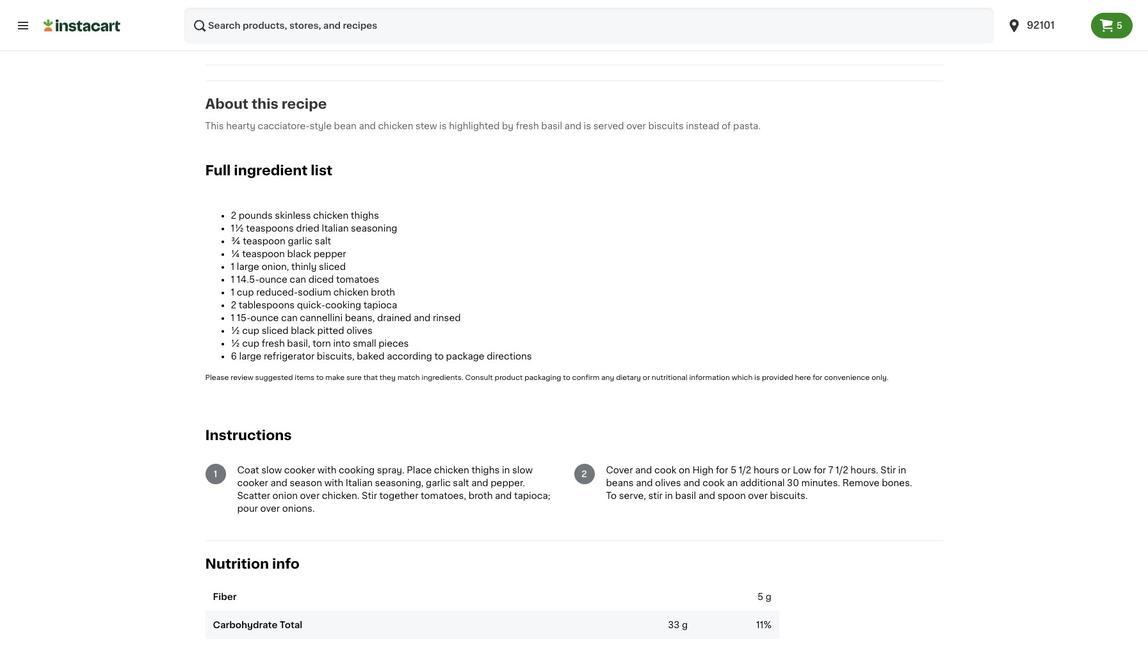 Task type: describe. For each thing, give the bounding box(es) containing it.
15-
[[237, 314, 251, 323]]

into
[[333, 340, 351, 348]]

5 button
[[1091, 13, 1133, 38]]

hours.
[[851, 466, 879, 475]]

cover and cook on high for 5 1/2 hours or low for 7 1/2 hours. stir in beans and olives and cook an additional 30 minutes. remove bones. to serve, stir in basil and spoon over biscuits.
[[606, 466, 913, 501]]

for up an at the right bottom of page
[[716, 466, 729, 475]]

directions
[[487, 352, 532, 361]]

sodium
[[298, 288, 331, 297]]

2 for 2 pounds skinless chicken thighs 1½ teaspoons dried italian seasoning ¾ teaspoon garlic salt ¼ teaspoon black pepper 1 large onion, thinly sliced 1 14.5-ounce can diced tomatoes 1 cup reduced-sodium chicken broth 2 tablespoons quick-cooking tapioca 1 15-ounce can cannellini beans, drained and rinsed ½ cup sliced black pitted olives ½ cup fresh basil, torn into small pieces 6 large refrigerator biscuits, baked according to package directions
[[231, 211, 236, 220]]

5 g
[[758, 593, 772, 602]]

1 slow from the left
[[262, 466, 282, 475]]

in inside "coat slow cooker with cooking spray. place chicken thighs in slow cooker and season with italian seasoning, garlic salt and pepper. scatter onion over chicken. stir together tomatoes, broth and tapioca; pour over onions."
[[502, 466, 510, 475]]

onion,
[[262, 263, 289, 272]]

1 vertical spatial sliced
[[262, 327, 289, 336]]

0 vertical spatial sliced
[[319, 263, 346, 272]]

onion
[[273, 492, 298, 501]]

serve,
[[619, 492, 646, 501]]

pitted
[[317, 327, 344, 336]]

%
[[764, 622, 772, 631]]

0 horizontal spatial is
[[440, 122, 447, 131]]

1 ½ from the top
[[231, 327, 240, 336]]

hearty
[[226, 122, 256, 131]]

match
[[398, 375, 420, 382]]

seasoning
[[351, 224, 397, 233]]

for right the here
[[813, 375, 823, 382]]

and right cover
[[635, 466, 652, 475]]

0 vertical spatial ounce
[[259, 275, 287, 284]]

biscuits,
[[317, 352, 355, 361]]

carbohydrate
[[213, 622, 278, 631]]

instead
[[686, 122, 720, 131]]

garlic inside 2 pounds skinless chicken thighs 1½ teaspoons dried italian seasoning ¾ teaspoon garlic salt ¼ teaspoon black pepper 1 large onion, thinly sliced 1 14.5-ounce can diced tomatoes 1 cup reduced-sodium chicken broth 2 tablespoons quick-cooking tapioca 1 15-ounce can cannellini beans, drained and rinsed ½ cup sliced black pitted olives ½ cup fresh basil, torn into small pieces 6 large refrigerator biscuits, baked according to package directions
[[288, 237, 313, 246]]

together
[[380, 492, 419, 501]]

and left spoon
[[699, 492, 716, 501]]

according
[[387, 352, 432, 361]]

0 vertical spatial with
[[318, 466, 337, 475]]

bean
[[334, 122, 357, 131]]

pepper
[[314, 250, 346, 259]]

and up stir
[[636, 479, 653, 488]]

coat slow cooker with cooking spray. place chicken thighs in slow cooker and season with italian seasoning, garlic salt and pepper. scatter onion over chicken. stir together tomatoes, broth and tapioca; pour over onions.
[[237, 466, 551, 514]]

stir
[[649, 492, 663, 501]]

6
[[231, 352, 237, 361]]

92101 button
[[1007, 8, 1084, 44]]

suggested
[[255, 375, 293, 382]]

high
[[693, 466, 714, 475]]

additional
[[741, 479, 785, 488]]

biscuits.
[[770, 492, 808, 501]]

basil,
[[287, 340, 310, 348]]

consult
[[465, 375, 493, 382]]

pour
[[237, 505, 258, 514]]

for left 7 on the right bottom of page
[[814, 466, 826, 475]]

product
[[495, 375, 523, 382]]

and up onion
[[271, 479, 288, 488]]

about this recipe
[[205, 97, 327, 111]]

0 vertical spatial can
[[290, 275, 306, 284]]

full ingredient list
[[205, 164, 333, 177]]

5 for 5
[[1117, 21, 1123, 30]]

cooking inside "coat slow cooker with cooking spray. place chicken thighs in slow cooker and season with italian seasoning, garlic salt and pepper. scatter onion over chicken. stir together tomatoes, broth and tapioca; pour over onions."
[[339, 466, 375, 475]]

stew
[[416, 122, 437, 131]]

provided
[[762, 375, 794, 382]]

confirm
[[572, 375, 600, 382]]

on
[[679, 466, 691, 475]]

shop stores in your area button
[[481, 0, 667, 24]]

and down on
[[684, 479, 701, 488]]

2 for 2
[[582, 470, 587, 479]]

about
[[205, 97, 249, 111]]

g for 5 g
[[766, 593, 772, 602]]

shop
[[505, 1, 535, 11]]

ingredients.
[[422, 375, 464, 382]]

sure
[[347, 375, 362, 382]]

cooking inside 2 pounds skinless chicken thighs 1½ teaspoons dried italian seasoning ¾ teaspoon garlic salt ¼ teaspoon black pepper 1 large onion, thinly sliced 1 14.5-ounce can diced tomatoes 1 cup reduced-sodium chicken broth 2 tablespoons quick-cooking tapioca 1 15-ounce can cannellini beans, drained and rinsed ½ cup sliced black pitted olives ½ cup fresh basil, torn into small pieces 6 large refrigerator biscuits, baked according to package directions
[[325, 301, 361, 310]]

1 vertical spatial teaspoon
[[242, 250, 285, 259]]

1½
[[231, 224, 244, 233]]

olives inside the cover and cook on high for 5 1/2 hours or low for 7 1/2 hours. stir in beans and olives and cook an additional 30 minutes. remove bones. to serve, stir in basil and spoon over biscuits.
[[655, 479, 681, 488]]

0 vertical spatial fresh
[[516, 122, 539, 131]]

1 vertical spatial cup
[[242, 327, 260, 336]]

served
[[594, 122, 624, 131]]

quick-
[[297, 301, 325, 310]]

fresh inside 2 pounds skinless chicken thighs 1½ teaspoons dried italian seasoning ¾ teaspoon garlic salt ¼ teaspoon black pepper 1 large onion, thinly sliced 1 14.5-ounce can diced tomatoes 1 cup reduced-sodium chicken broth 2 tablespoons quick-cooking tapioca 1 15-ounce can cannellini beans, drained and rinsed ½ cup sliced black pitted olives ½ cup fresh basil, torn into small pieces 6 large refrigerator biscuits, baked according to package directions
[[262, 340, 285, 348]]

chicken up dried
[[313, 211, 349, 220]]

pounds
[[239, 211, 273, 220]]

salt inside 2 pounds skinless chicken thighs 1½ teaspoons dried italian seasoning ¾ teaspoon garlic salt ¼ teaspoon black pepper 1 large onion, thinly sliced 1 14.5-ounce can diced tomatoes 1 cup reduced-sodium chicken broth 2 tablespoons quick-cooking tapioca 1 15-ounce can cannellini beans, drained and rinsed ½ cup sliced black pitted olives ½ cup fresh basil, torn into small pieces 6 large refrigerator biscuits, baked according to package directions
[[315, 237, 331, 246]]

11 %
[[757, 622, 772, 631]]

pieces
[[379, 340, 409, 348]]

tapioca;
[[514, 492, 551, 501]]

garlic inside "coat slow cooker with cooking spray. place chicken thighs in slow cooker and season with italian seasoning, garlic salt and pepper. scatter onion over chicken. stir together tomatoes, broth and tapioca; pour over onions."
[[426, 479, 451, 488]]

olives inside 2 pounds skinless chicken thighs 1½ teaspoons dried italian seasoning ¾ teaspoon garlic salt ¼ teaspoon black pepper 1 large onion, thinly sliced 1 14.5-ounce can diced tomatoes 1 cup reduced-sodium chicken broth 2 tablespoons quick-cooking tapioca 1 15-ounce can cannellini beans, drained and rinsed ½ cup sliced black pitted olives ½ cup fresh basil, torn into small pieces 6 large refrigerator biscuits, baked according to package directions
[[347, 327, 373, 336]]

2 pounds skinless chicken thighs 1½ teaspoons dried italian seasoning ¾ teaspoon garlic salt ¼ teaspoon black pepper 1 large onion, thinly sliced 1 14.5-ounce can diced tomatoes 1 cup reduced-sodium chicken broth 2 tablespoons quick-cooking tapioca 1 15-ounce can cannellini beans, drained and rinsed ½ cup sliced black pitted olives ½ cup fresh basil, torn into small pieces 6 large refrigerator biscuits, baked according to package directions
[[231, 211, 532, 361]]

stir inside "coat slow cooker with cooking spray. place chicken thighs in slow cooker and season with italian seasoning, garlic salt and pepper. scatter onion over chicken. stir together tomatoes, broth and tapioca; pour over onions."
[[362, 492, 377, 501]]

or inside the cover and cook on high for 5 1/2 hours or low for 7 1/2 hours. stir in beans and olives and cook an additional 30 minutes. remove bones. to serve, stir in basil and spoon over biscuits.
[[782, 466, 791, 475]]

an
[[727, 479, 738, 488]]

and left the served
[[565, 122, 582, 131]]

2 horizontal spatial is
[[755, 375, 761, 382]]

tapioca
[[364, 301, 397, 310]]

this
[[205, 122, 224, 131]]

any
[[602, 375, 615, 382]]

92101 button
[[999, 8, 1091, 44]]

minutes.
[[802, 479, 841, 488]]

cover
[[606, 466, 633, 475]]

refrigerator
[[264, 352, 315, 361]]

style
[[310, 122, 332, 131]]

33 g
[[668, 622, 688, 631]]

recipe
[[282, 97, 327, 111]]

and right bean on the left top of page
[[359, 122, 376, 131]]

full
[[205, 164, 231, 177]]

2 horizontal spatial to
[[563, 375, 571, 382]]

only.
[[872, 375, 889, 382]]

33
[[668, 622, 680, 631]]

scatter
[[237, 492, 270, 501]]

tablespoons
[[239, 301, 295, 310]]

pasta.
[[734, 122, 761, 131]]

dietary
[[616, 375, 641, 382]]

which
[[732, 375, 753, 382]]

5 for 5 g
[[758, 593, 764, 602]]

information
[[690, 375, 730, 382]]

chicken down 'tomatoes'
[[334, 288, 369, 297]]

cacciatore-
[[258, 122, 310, 131]]

1 1/2 from the left
[[739, 466, 752, 475]]

2 vertical spatial cup
[[242, 340, 260, 348]]

reduced-
[[256, 288, 298, 297]]

thighs inside "coat slow cooker with cooking spray. place chicken thighs in slow cooker and season with italian seasoning, garlic salt and pepper. scatter onion over chicken. stir together tomatoes, broth and tapioca; pour over onions."
[[472, 466, 500, 475]]

and down pepper.
[[495, 492, 512, 501]]

g for 33 g
[[682, 622, 688, 631]]

over down onion
[[260, 505, 280, 514]]



Task type: vqa. For each thing, say whether or not it's contained in the screenshot.
The 2 Pounds Skinless Chicken Thighs 1½ Teaspoons Dried Italian Seasoning ¾ Teaspoon Garlic Salt ¼ Teaspoon Black Pepper 1 Large Onion, Thinly Sliced 1 14.5-Ounce Can Diced Tomatoes 1 Cup Reduced-Sodium Chicken Broth 2 Tablespoons Quick-Cooking Tapioca 1 15-Ounce Can Cannellini Beans, Drained And Rinsed ½ Cup Sliced Black Pitted Olives ½ Cup Fresh Basil, Torn Into Small Pieces 6 Large Refrigerator Biscuits, Baked According To Package Directions
yes



Task type: locate. For each thing, give the bounding box(es) containing it.
basil right by
[[542, 122, 562, 131]]

2 vertical spatial 2
[[582, 470, 587, 479]]

to left "make"
[[316, 375, 324, 382]]

highlighted
[[449, 122, 500, 131]]

0 vertical spatial cooking
[[325, 301, 361, 310]]

½ down 15-
[[231, 327, 240, 336]]

sliced
[[319, 263, 346, 272], [262, 327, 289, 336]]

1 horizontal spatial broth
[[469, 492, 493, 501]]

over right the served
[[627, 122, 646, 131]]

they
[[380, 375, 396, 382]]

in inside 'button'
[[576, 1, 587, 11]]

italian up the chicken.
[[346, 479, 373, 488]]

in up bones.
[[899, 466, 907, 475]]

1 vertical spatial 5
[[731, 466, 737, 475]]

carbohydrate total
[[213, 622, 303, 631]]

spoon
[[718, 492, 746, 501]]

1 horizontal spatial slow
[[512, 466, 533, 475]]

1 vertical spatial cook
[[703, 479, 725, 488]]

and left the rinsed
[[414, 314, 431, 323]]

1 horizontal spatial cooker
[[284, 466, 315, 475]]

0 horizontal spatial sliced
[[262, 327, 289, 336]]

1 horizontal spatial or
[[782, 466, 791, 475]]

large
[[237, 263, 259, 272], [239, 352, 262, 361]]

0 horizontal spatial g
[[682, 622, 688, 631]]

1 vertical spatial broth
[[469, 492, 493, 501]]

basil down on
[[675, 492, 696, 501]]

thighs inside 2 pounds skinless chicken thighs 1½ teaspoons dried italian seasoning ¾ teaspoon garlic salt ¼ teaspoon black pepper 1 large onion, thinly sliced 1 14.5-ounce can diced tomatoes 1 cup reduced-sodium chicken broth 2 tablespoons quick-cooking tapioca 1 15-ounce can cannellini beans, drained and rinsed ½ cup sliced black pitted olives ½ cup fresh basil, torn into small pieces 6 large refrigerator biscuits, baked according to package directions
[[351, 211, 379, 220]]

nutritional
[[652, 375, 688, 382]]

your
[[589, 1, 616, 11]]

11
[[757, 622, 764, 631]]

torn
[[313, 340, 331, 348]]

coat
[[237, 466, 259, 475]]

broth
[[371, 288, 395, 297], [469, 492, 493, 501]]

1 vertical spatial large
[[239, 352, 262, 361]]

in
[[576, 1, 587, 11], [502, 466, 510, 475], [899, 466, 907, 475], [665, 492, 673, 501]]

and left pepper.
[[472, 479, 489, 488]]

sliced down pepper
[[319, 263, 346, 272]]

1 vertical spatial basil
[[675, 492, 696, 501]]

items
[[295, 375, 315, 382]]

cup
[[237, 288, 254, 297], [242, 327, 260, 336], [242, 340, 260, 348]]

thighs up seasoning
[[351, 211, 379, 220]]

of
[[722, 122, 731, 131]]

0 horizontal spatial salt
[[315, 237, 331, 246]]

or up 30
[[782, 466, 791, 475]]

over down 'season' on the left of the page
[[300, 492, 320, 501]]

1 vertical spatial ½
[[231, 340, 240, 348]]

1 horizontal spatial 1/2
[[836, 466, 849, 475]]

g right 33
[[682, 622, 688, 631]]

0 vertical spatial cup
[[237, 288, 254, 297]]

thighs up pepper.
[[472, 466, 500, 475]]

broth down pepper.
[[469, 492, 493, 501]]

14.5-
[[237, 275, 259, 284]]

0 vertical spatial teaspoon
[[243, 237, 286, 246]]

low
[[793, 466, 812, 475]]

italian inside 2 pounds skinless chicken thighs 1½ teaspoons dried italian seasoning ¾ teaspoon garlic salt ¼ teaspoon black pepper 1 large onion, thinly sliced 1 14.5-ounce can diced tomatoes 1 cup reduced-sodium chicken broth 2 tablespoons quick-cooking tapioca 1 15-ounce can cannellini beans, drained and rinsed ½ cup sliced black pitted olives ½ cup fresh basil, torn into small pieces 6 large refrigerator biscuits, baked according to package directions
[[322, 224, 349, 233]]

olives up stir
[[655, 479, 681, 488]]

salt up tomatoes,
[[453, 479, 469, 488]]

1 vertical spatial stir
[[362, 492, 377, 501]]

0 horizontal spatial olives
[[347, 327, 373, 336]]

1 horizontal spatial thighs
[[472, 466, 500, 475]]

instacart logo image
[[44, 18, 120, 33]]

g
[[766, 593, 772, 602], [682, 622, 688, 631]]

1 vertical spatial italian
[[346, 479, 373, 488]]

beans,
[[345, 314, 375, 323]]

7
[[829, 466, 834, 475]]

0 vertical spatial 5
[[1117, 21, 1123, 30]]

1 vertical spatial cooker
[[237, 479, 268, 488]]

slow up pepper.
[[512, 466, 533, 475]]

0 vertical spatial large
[[237, 263, 259, 272]]

in right stir
[[665, 492, 673, 501]]

in left your
[[576, 1, 587, 11]]

thighs
[[351, 211, 379, 220], [472, 466, 500, 475]]

teaspoon up onion,
[[242, 250, 285, 259]]

1 horizontal spatial cook
[[703, 479, 725, 488]]

stir inside the cover and cook on high for 5 1/2 hours or low for 7 1/2 hours. stir in beans and olives and cook an additional 30 minutes. remove bones. to serve, stir in basil and spoon over biscuits.
[[881, 466, 896, 475]]

2 vertical spatial 5
[[758, 593, 764, 602]]

1/2 left the hours
[[739, 466, 752, 475]]

to left confirm at bottom
[[563, 375, 571, 382]]

1 vertical spatial or
[[782, 466, 791, 475]]

over inside the cover and cook on high for 5 1/2 hours or low for 7 1/2 hours. stir in beans and olives and cook an additional 30 minutes. remove bones. to serve, stir in basil and spoon over biscuits.
[[748, 492, 768, 501]]

fresh up refrigerator
[[262, 340, 285, 348]]

0 horizontal spatial slow
[[262, 466, 282, 475]]

stores
[[537, 1, 574, 11]]

can
[[290, 275, 306, 284], [281, 314, 298, 323]]

season
[[290, 479, 322, 488]]

1 horizontal spatial olives
[[655, 479, 681, 488]]

0 horizontal spatial garlic
[[288, 237, 313, 246]]

and inside 2 pounds skinless chicken thighs 1½ teaspoons dried italian seasoning ¾ teaspoon garlic salt ¼ teaspoon black pepper 1 large onion, thinly sliced 1 14.5-ounce can diced tomatoes 1 cup reduced-sodium chicken broth 2 tablespoons quick-cooking tapioca 1 15-ounce can cannellini beans, drained and rinsed ½ cup sliced black pitted olives ½ cup fresh basil, torn into small pieces 6 large refrigerator biscuits, baked according to package directions
[[414, 314, 431, 323]]

2 ½ from the top
[[231, 340, 240, 348]]

fresh
[[516, 122, 539, 131], [262, 340, 285, 348]]

or
[[643, 375, 650, 382], [782, 466, 791, 475]]

instructions
[[205, 429, 292, 443]]

salt inside "coat slow cooker with cooking spray. place chicken thighs in slow cooker and season with italian seasoning, garlic salt and pepper. scatter onion over chicken. stir together tomatoes, broth and tapioca; pour over onions."
[[453, 479, 469, 488]]

spray.
[[377, 466, 405, 475]]

chicken left stew
[[378, 122, 414, 131]]

with
[[318, 466, 337, 475], [325, 479, 344, 488]]

cook
[[655, 466, 677, 475], [703, 479, 725, 488]]

diced
[[309, 275, 334, 284]]

garlic down dried
[[288, 237, 313, 246]]

stir
[[881, 466, 896, 475], [362, 492, 377, 501]]

1 vertical spatial black
[[291, 327, 315, 336]]

black up thinly
[[287, 250, 311, 259]]

in up pepper.
[[502, 466, 510, 475]]

packaging
[[525, 375, 562, 382]]

2 slow from the left
[[512, 466, 533, 475]]

basil inside the cover and cook on high for 5 1/2 hours or low for 7 1/2 hours. stir in beans and olives and cook an additional 30 minutes. remove bones. to serve, stir in basil and spoon over biscuits.
[[675, 492, 696, 501]]

1 horizontal spatial fresh
[[516, 122, 539, 131]]

0 horizontal spatial fresh
[[262, 340, 285, 348]]

skinless
[[275, 211, 311, 220]]

cook down high
[[703, 479, 725, 488]]

1 horizontal spatial 5
[[758, 593, 764, 602]]

0 vertical spatial italian
[[322, 224, 349, 233]]

0 vertical spatial stir
[[881, 466, 896, 475]]

to up ingredients.
[[435, 352, 444, 361]]

cooker up 'season' on the left of the page
[[284, 466, 315, 475]]

total
[[280, 622, 303, 631]]

0 horizontal spatial 5
[[731, 466, 737, 475]]

baked
[[357, 352, 385, 361]]

cooker up scatter
[[237, 479, 268, 488]]

broth inside "coat slow cooker with cooking spray. place chicken thighs in slow cooker and season with italian seasoning, garlic salt and pepper. scatter onion over chicken. stir together tomatoes, broth and tapioca; pour over onions."
[[469, 492, 493, 501]]

0 vertical spatial 2
[[231, 211, 236, 220]]

0 horizontal spatial stir
[[362, 492, 377, 501]]

over down additional
[[748, 492, 768, 501]]

stir right the chicken.
[[362, 492, 377, 501]]

1
[[231, 263, 235, 272], [231, 275, 235, 284], [231, 288, 235, 297], [231, 314, 235, 323], [214, 470, 217, 479]]

0 vertical spatial cooker
[[284, 466, 315, 475]]

bones.
[[882, 479, 913, 488]]

0 vertical spatial garlic
[[288, 237, 313, 246]]

this hearty cacciatore-style bean and chicken stew is highlighted by fresh basil and is served over biscuits instead of pasta.
[[205, 122, 761, 131]]

cooking up the chicken.
[[339, 466, 375, 475]]

1 horizontal spatial basil
[[675, 492, 696, 501]]

large right '6'
[[239, 352, 262, 361]]

black up the basil,
[[291, 327, 315, 336]]

0 horizontal spatial broth
[[371, 288, 395, 297]]

can down thinly
[[290, 275, 306, 284]]

0 horizontal spatial or
[[643, 375, 650, 382]]

italian up pepper
[[322, 224, 349, 233]]

fresh right by
[[516, 122, 539, 131]]

chicken
[[378, 122, 414, 131], [313, 211, 349, 220], [334, 288, 369, 297], [434, 466, 469, 475]]

is right which
[[755, 375, 761, 382]]

1 vertical spatial thighs
[[472, 466, 500, 475]]

nutrition
[[205, 558, 269, 571]]

0 vertical spatial salt
[[315, 237, 331, 246]]

1 vertical spatial g
[[682, 622, 688, 631]]

1/2 right 7 on the right bottom of page
[[836, 466, 849, 475]]

italian
[[322, 224, 349, 233], [346, 479, 373, 488]]

make
[[326, 375, 345, 382]]

large up 14.5-
[[237, 263, 259, 272]]

0 horizontal spatial cook
[[655, 466, 677, 475]]

0 horizontal spatial to
[[316, 375, 324, 382]]

1 vertical spatial cooking
[[339, 466, 375, 475]]

1 horizontal spatial is
[[584, 122, 591, 131]]

g up %
[[766, 593, 772, 602]]

0 horizontal spatial cooker
[[237, 479, 268, 488]]

2 left cover
[[582, 470, 587, 479]]

30
[[787, 479, 800, 488]]

1 vertical spatial ounce
[[251, 314, 279, 323]]

0 vertical spatial cook
[[655, 466, 677, 475]]

2 up 1½
[[231, 211, 236, 220]]

2
[[231, 211, 236, 220], [231, 301, 236, 310], [582, 470, 587, 479]]

0 vertical spatial olives
[[347, 327, 373, 336]]

cook left on
[[655, 466, 677, 475]]

teaspoon down teaspoons
[[243, 237, 286, 246]]

0 horizontal spatial 1/2
[[739, 466, 752, 475]]

that
[[364, 375, 378, 382]]

hours
[[754, 466, 779, 475]]

drained
[[377, 314, 412, 323]]

teaspoons
[[246, 224, 294, 233]]

0 vertical spatial or
[[643, 375, 650, 382]]

¼
[[231, 250, 240, 259]]

1 horizontal spatial salt
[[453, 479, 469, 488]]

garlic up tomatoes,
[[426, 479, 451, 488]]

1 vertical spatial garlic
[[426, 479, 451, 488]]

by
[[502, 122, 514, 131]]

stir up bones.
[[881, 466, 896, 475]]

ounce
[[259, 275, 287, 284], [251, 314, 279, 323]]

5 inside the cover and cook on high for 5 1/2 hours or low for 7 1/2 hours. stir in beans and olives and cook an additional 30 minutes. remove bones. to serve, stir in basil and spoon over biscuits.
[[731, 466, 737, 475]]

is left the served
[[584, 122, 591, 131]]

1 horizontal spatial stir
[[881, 466, 896, 475]]

salt up pepper
[[315, 237, 331, 246]]

½ up '6'
[[231, 340, 240, 348]]

1 horizontal spatial garlic
[[426, 479, 451, 488]]

info
[[272, 558, 300, 571]]

slow right coat
[[262, 466, 282, 475]]

with up the chicken.
[[325, 479, 344, 488]]

0 horizontal spatial basil
[[542, 122, 562, 131]]

2 left tablespoons
[[231, 301, 236, 310]]

0 vertical spatial broth
[[371, 288, 395, 297]]

92101
[[1027, 20, 1055, 30]]

place
[[407, 466, 432, 475]]

ingredient
[[234, 164, 308, 177]]

seasoning,
[[375, 479, 424, 488]]

list
[[311, 164, 333, 177]]

2 horizontal spatial 5
[[1117, 21, 1123, 30]]

chicken inside "coat slow cooker with cooking spray. place chicken thighs in slow cooker and season with italian seasoning, garlic salt and pepper. scatter onion over chicken. stir together tomatoes, broth and tapioca; pour over onions."
[[434, 466, 469, 475]]

0 vertical spatial g
[[766, 593, 772, 602]]

is right stew
[[440, 122, 447, 131]]

package
[[446, 352, 485, 361]]

cooking up beans,
[[325, 301, 361, 310]]

0 vertical spatial ½
[[231, 327, 240, 336]]

0 vertical spatial thighs
[[351, 211, 379, 220]]

None search field
[[184, 8, 994, 44]]

fiber
[[213, 593, 237, 602]]

slow
[[262, 466, 282, 475], [512, 466, 533, 475]]

can down quick- at the top of page
[[281, 314, 298, 323]]

0 vertical spatial black
[[287, 250, 311, 259]]

5 inside button
[[1117, 21, 1123, 30]]

with up 'season' on the left of the page
[[318, 466, 337, 475]]

please review suggested items to make sure that they match ingredients. consult product packaging to confirm any dietary or nutritional information which is provided here for convenience only.
[[205, 375, 889, 382]]

1 vertical spatial olives
[[655, 479, 681, 488]]

1 vertical spatial 2
[[231, 301, 236, 310]]

or right dietary
[[643, 375, 650, 382]]

sliced up the basil,
[[262, 327, 289, 336]]

2 1/2 from the left
[[836, 466, 849, 475]]

0 vertical spatial basil
[[542, 122, 562, 131]]

chicken up tomatoes,
[[434, 466, 469, 475]]

to inside 2 pounds skinless chicken thighs 1½ teaspoons dried italian seasoning ¾ teaspoon garlic salt ¼ teaspoon black pepper 1 large onion, thinly sliced 1 14.5-ounce can diced tomatoes 1 cup reduced-sodium chicken broth 2 tablespoons quick-cooking tapioca 1 15-ounce can cannellini beans, drained and rinsed ½ cup sliced black pitted olives ½ cup fresh basil, torn into small pieces 6 large refrigerator biscuits, baked according to package directions
[[435, 352, 444, 361]]

broth inside 2 pounds skinless chicken thighs 1½ teaspoons dried italian seasoning ¾ teaspoon garlic salt ¼ teaspoon black pepper 1 large onion, thinly sliced 1 14.5-ounce can diced tomatoes 1 cup reduced-sodium chicken broth 2 tablespoons quick-cooking tapioca 1 15-ounce can cannellini beans, drained and rinsed ½ cup sliced black pitted olives ½ cup fresh basil, torn into small pieces 6 large refrigerator biscuits, baked according to package directions
[[371, 288, 395, 297]]

ounce down onion,
[[259, 275, 287, 284]]

1 vertical spatial with
[[325, 479, 344, 488]]

and
[[359, 122, 376, 131], [565, 122, 582, 131], [414, 314, 431, 323], [635, 466, 652, 475], [271, 479, 288, 488], [472, 479, 489, 488], [636, 479, 653, 488], [684, 479, 701, 488], [495, 492, 512, 501], [699, 492, 716, 501]]

shop stores in your area
[[505, 1, 644, 11]]

Search field
[[184, 8, 994, 44]]

teaspoon
[[243, 237, 286, 246], [242, 250, 285, 259]]

1 horizontal spatial sliced
[[319, 263, 346, 272]]

convenience
[[825, 375, 870, 382]]

1 vertical spatial salt
[[453, 479, 469, 488]]

italian inside "coat slow cooker with cooking spray. place chicken thighs in slow cooker and season with italian seasoning, garlic salt and pepper. scatter onion over chicken. stir together tomatoes, broth and tapioca; pour over onions."
[[346, 479, 373, 488]]

ounce down tablespoons
[[251, 314, 279, 323]]

1 vertical spatial can
[[281, 314, 298, 323]]

0 horizontal spatial thighs
[[351, 211, 379, 220]]

olives down beans,
[[347, 327, 373, 336]]

broth up tapioca
[[371, 288, 395, 297]]

1 horizontal spatial g
[[766, 593, 772, 602]]

1 horizontal spatial to
[[435, 352, 444, 361]]

1 vertical spatial fresh
[[262, 340, 285, 348]]



